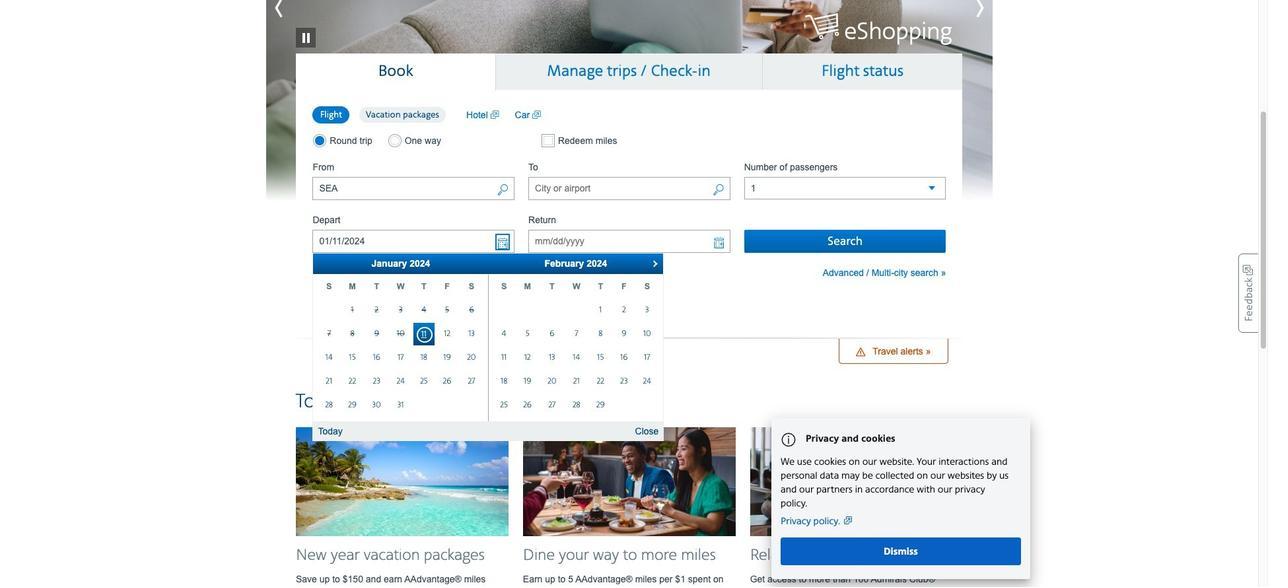 Task type: locate. For each thing, give the bounding box(es) containing it.
newpage image
[[491, 108, 499, 121], [532, 108, 541, 121]]

option group
[[313, 105, 453, 124], [313, 134, 515, 147]]

previous slide image
[[266, 0, 325, 24]]

1 vertical spatial option group
[[313, 134, 515, 147]]

0 horizontal spatial mm/dd/yyyy text field
[[313, 230, 515, 253]]

1 mm/dd/yyyy text field from the left
[[313, 230, 515, 253]]

start the year with 1,000 bonus miles. shop online at 1,200+ stores by january 15. opens another site in a new window that may not meet accessibility guidelines. image
[[266, 0, 993, 205]]

2 newpage image from the left
[[532, 108, 541, 121]]

0 horizontal spatial newpage image
[[491, 108, 499, 121]]

City or airport text field
[[313, 177, 515, 200], [529, 177, 730, 200]]

1 city or airport text field from the left
[[313, 177, 515, 200]]

1 newpage image from the left
[[491, 108, 499, 121]]

None submit
[[744, 230, 946, 253]]

0 vertical spatial option group
[[313, 105, 453, 124]]

0 horizontal spatial city or airport text field
[[313, 177, 515, 200]]

2 option group from the top
[[313, 134, 515, 147]]

mm/dd/yyyy text field
[[313, 230, 515, 253], [529, 230, 730, 253]]

tab list
[[296, 53, 963, 90]]

search image
[[713, 183, 725, 198]]

tab
[[296, 53, 496, 90], [496, 53, 763, 90], [763, 53, 963, 90]]

1 option group from the top
[[313, 105, 453, 124]]

1 horizontal spatial newpage image
[[532, 108, 541, 121]]

1 horizontal spatial mm/dd/yyyy text field
[[529, 230, 730, 253]]

1 horizontal spatial city or airport text field
[[529, 177, 730, 200]]

city or airport text field for search image in the right top of the page
[[529, 177, 730, 200]]

2 city or airport text field from the left
[[529, 177, 730, 200]]

2 tab from the left
[[496, 53, 763, 90]]



Task type: describe. For each thing, give the bounding box(es) containing it.
city or airport text field for search icon
[[313, 177, 515, 200]]

3 tab from the left
[[763, 53, 963, 90]]

2 mm/dd/yyyy text field from the left
[[529, 230, 730, 253]]

next slide image
[[933, 0, 993, 24]]

pause slideshow image
[[296, 8, 315, 47]]

search image
[[497, 183, 509, 198]]

leave feedback, opens external site in new window image
[[1239, 254, 1258, 333]]

1 tab from the left
[[296, 53, 496, 90]]



Task type: vqa. For each thing, say whether or not it's contained in the screenshot.
Option Group
yes



